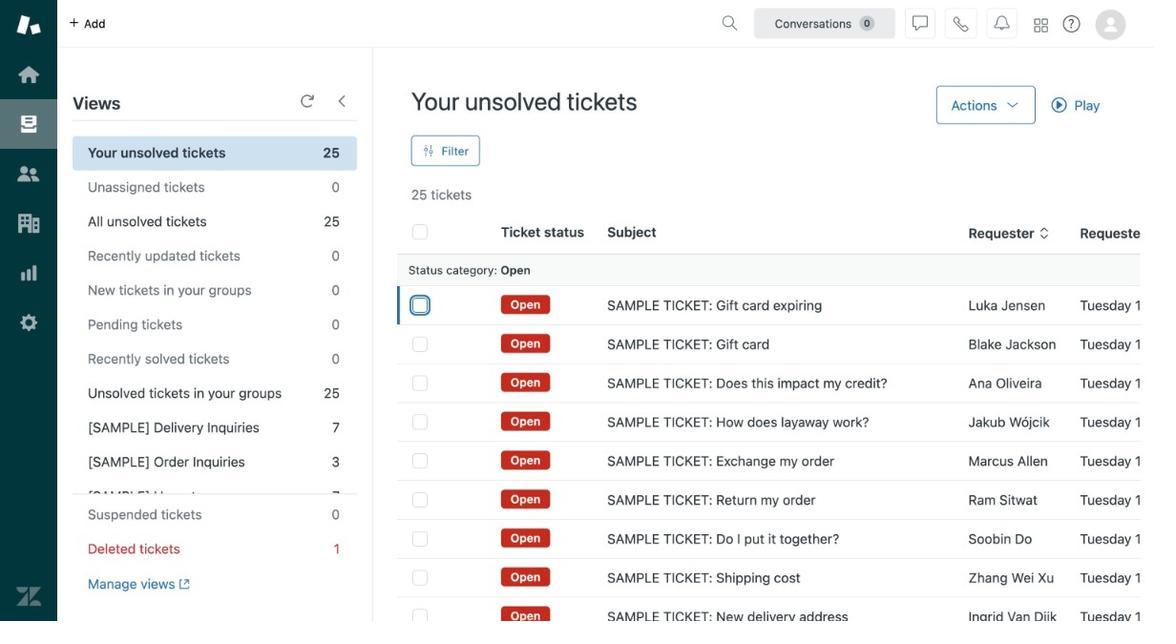 Task type: vqa. For each thing, say whether or not it's contained in the screenshot.
ninth row from the bottom
yes



Task type: describe. For each thing, give the bounding box(es) containing it.
zendesk products image
[[1035, 19, 1048, 32]]

7 row from the top
[[397, 520, 1154, 559]]

2 row from the top
[[397, 325, 1154, 364]]

reporting image
[[16, 261, 41, 286]]

zendesk image
[[16, 585, 41, 609]]

get help image
[[1063, 15, 1081, 32]]

button displays agent's chat status as invisible. image
[[913, 16, 928, 31]]

refresh views pane image
[[300, 94, 315, 109]]

organizations image
[[16, 211, 41, 236]]

8 row from the top
[[397, 559, 1154, 598]]

9 row from the top
[[397, 598, 1154, 622]]

opens in a new tab image
[[175, 579, 190, 590]]

views image
[[16, 112, 41, 137]]

hide panel views image
[[334, 94, 349, 109]]



Task type: locate. For each thing, give the bounding box(es) containing it.
1 row from the top
[[397, 286, 1154, 325]]

admin image
[[16, 310, 41, 335]]

4 row from the top
[[397, 403, 1154, 442]]

zendesk support image
[[16, 12, 41, 37]]

main element
[[0, 0, 57, 622]]

5 row from the top
[[397, 442, 1154, 481]]

6 row from the top
[[397, 481, 1154, 520]]

row
[[397, 286, 1154, 325], [397, 325, 1154, 364], [397, 364, 1154, 403], [397, 403, 1154, 442], [397, 442, 1154, 481], [397, 481, 1154, 520], [397, 520, 1154, 559], [397, 559, 1154, 598], [397, 598, 1154, 622]]

get started image
[[16, 62, 41, 87]]

customers image
[[16, 161, 41, 186]]

notifications image
[[995, 16, 1010, 31]]

3 row from the top
[[397, 364, 1154, 403]]



